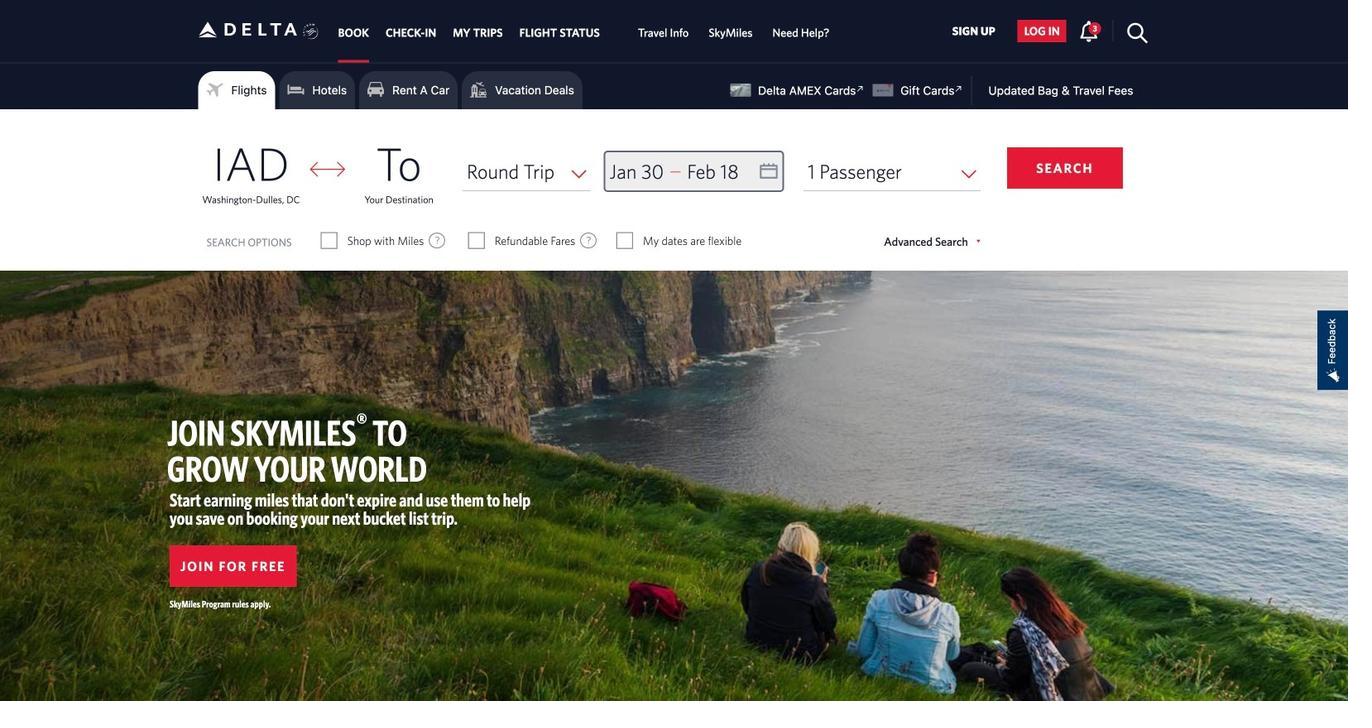 Task type: locate. For each thing, give the bounding box(es) containing it.
tab panel
[[0, 109, 1349, 271]]

None text field
[[606, 152, 783, 191]]

None checkbox
[[322, 233, 337, 249], [618, 233, 632, 249], [322, 233, 337, 249], [618, 233, 632, 249]]

None checkbox
[[469, 233, 484, 249]]

skyteam image
[[303, 6, 319, 57]]

this link opens another site in a new window that may not follow the same accessibility policies as delta air lines. image
[[853, 81, 869, 97], [952, 81, 967, 97]]

tab list
[[330, 0, 840, 62]]

delta air lines image
[[198, 4, 298, 55]]

1 horizontal spatial this link opens another site in a new window that may not follow the same accessibility policies as delta air lines. image
[[952, 81, 967, 97]]

0 horizontal spatial this link opens another site in a new window that may not follow the same accessibility policies as delta air lines. image
[[853, 81, 869, 97]]

None field
[[463, 152, 591, 191], [804, 152, 981, 191], [463, 152, 591, 191], [804, 152, 981, 191]]



Task type: vqa. For each thing, say whether or not it's contained in the screenshot.
text field
yes



Task type: describe. For each thing, give the bounding box(es) containing it.
2 this link opens another site in a new window that may not follow the same accessibility policies as delta air lines. image from the left
[[952, 81, 967, 97]]

1 this link opens another site in a new window that may not follow the same accessibility policies as delta air lines. image from the left
[[853, 81, 869, 97]]



